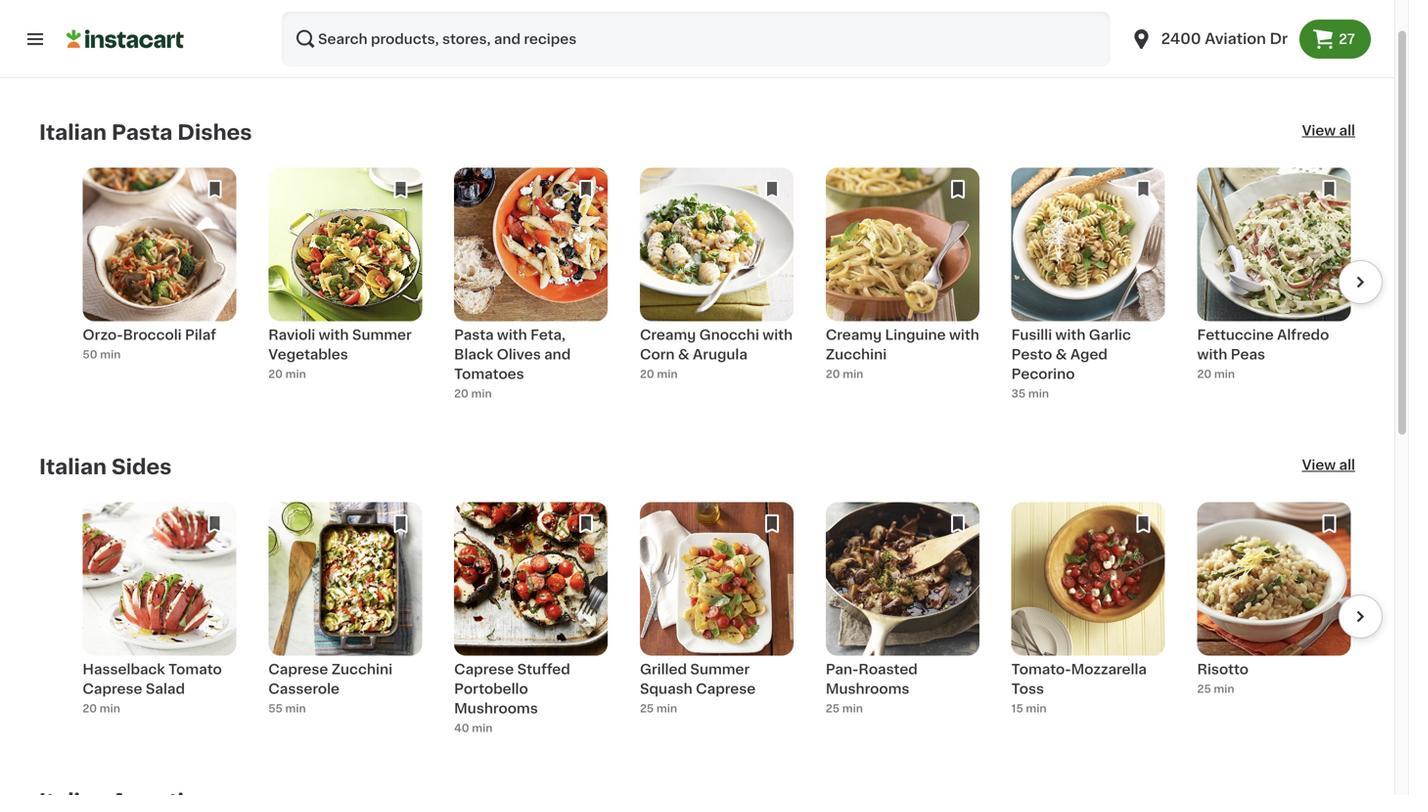 Task type: vqa. For each thing, say whether or not it's contained in the screenshot.
Dry Goods & Pasta
no



Task type: describe. For each thing, give the bounding box(es) containing it.
min for orzo-broccoli pilaf
[[100, 349, 121, 360]]

min for tomato-mozzarella toss
[[1026, 704, 1047, 715]]

pan-roasted mushrooms
[[826, 663, 918, 696]]

20 for ravioli with summer vegetables
[[268, 369, 283, 380]]

20 min for pasta with feta, black olives and tomatoes
[[454, 389, 492, 399]]

toss
[[1012, 683, 1045, 696]]

italian pasta dishes
[[39, 122, 252, 143]]

gnocchi
[[700, 328, 760, 342]]

1 italian from the top
[[39, 44, 133, 72]]

pasta inside pasta with feta, black olives and tomatoes
[[454, 328, 494, 342]]

with inside creamy gnocchi with corn & arugula
[[763, 328, 793, 342]]

squash
[[640, 683, 693, 696]]

recipe card group containing grilled summer squash caprese
[[640, 503, 794, 743]]

creamy for corn
[[640, 328, 696, 342]]

25 min for risotto
[[1198, 684, 1235, 695]]

and
[[544, 348, 571, 362]]

20 for creamy linguine with zucchini
[[826, 369, 840, 380]]

min for ravioli with summer vegetables
[[285, 369, 306, 380]]

recipe card group containing orzo-broccoli pilaf
[[83, 168, 236, 409]]

tomato-mozzarella toss
[[1012, 663, 1147, 696]]

vegetables
[[268, 348, 348, 362]]

min for risotto
[[1214, 684, 1235, 695]]

with inside fettuccine alfredo with peas
[[1198, 348, 1228, 362]]

fettuccine
[[1198, 328, 1274, 342]]

pan-
[[826, 663, 859, 677]]

alfredo
[[1278, 328, 1330, 342]]

view for italian pasta dishes
[[1303, 124, 1336, 137]]

stuffed
[[517, 663, 570, 677]]

arugula
[[693, 348, 748, 362]]

20 min for hasselback tomato caprese salad
[[83, 704, 120, 715]]

tomatoes
[[454, 368, 524, 381]]

recipe card group containing pasta with feta, black olives and tomatoes
[[454, 168, 608, 409]]

grilled
[[640, 663, 687, 677]]

zucchini inside caprese zucchini casserole
[[332, 663, 393, 677]]

creamy for zucchini
[[826, 328, 882, 342]]

caprese zucchini casserole
[[268, 663, 393, 696]]

caprese inside caprese zucchini casserole
[[268, 663, 328, 677]]

linguine
[[885, 328, 946, 342]]

peas
[[1231, 348, 1266, 362]]

caprese inside caprese stuffed portobello mushrooms
[[454, 663, 514, 677]]

min for caprese zucchini casserole
[[285, 704, 306, 715]]

min for creamy linguine with zucchini
[[843, 369, 864, 380]]

mushrooms inside caprese stuffed portobello mushrooms
[[454, 702, 538, 716]]

pilaf
[[185, 328, 216, 342]]

20 for hasselback tomato caprese salad
[[83, 704, 97, 715]]

min for pasta with feta, black olives and tomatoes
[[471, 389, 492, 399]]

& for pesto
[[1056, 348, 1067, 362]]

2400 aviation dr
[[1162, 32, 1288, 46]]

15 min
[[1012, 704, 1047, 715]]

& for corn
[[678, 348, 690, 362]]

with inside ravioli with summer vegetables
[[319, 328, 349, 342]]

min for caprese stuffed portobello mushrooms
[[472, 723, 493, 734]]

55
[[268, 704, 283, 715]]

min for hasselback tomato caprese salad
[[100, 704, 120, 715]]

recipe card group containing fettuccine alfredo with peas
[[1198, 168, 1351, 409]]

instacart logo image
[[67, 27, 184, 51]]

black
[[454, 348, 494, 362]]

hasselback
[[83, 663, 165, 677]]

creamy gnocchi with corn & arugula
[[640, 328, 793, 362]]

recipe card group containing pan-roasted mushrooms
[[826, 503, 980, 743]]

all for italian pasta dishes
[[1340, 124, 1356, 137]]

salad
[[146, 683, 185, 696]]

recipe card group containing fusilli with garlic pesto & aged pecorino
[[1012, 168, 1166, 409]]

recipe card group containing tomato-mozzarella toss
[[1012, 503, 1166, 743]]

item carousel region for italian pasta dishes
[[39, 168, 1383, 409]]

view all link for italian pasta dishes
[[1303, 121, 1356, 144]]

recipe card group containing caprese zucchini casserole
[[268, 503, 422, 743]]

garlic
[[1089, 328, 1132, 342]]

fusilli with garlic pesto & aged pecorino
[[1012, 328, 1132, 381]]

min for pan-roasted mushrooms
[[843, 704, 863, 715]]

dishes
[[177, 122, 252, 143]]

pasta with feta, black olives and tomatoes
[[454, 328, 571, 381]]

25 for grilled summer squash caprese
[[640, 704, 654, 715]]

caprese inside hasselback tomato caprese salad
[[83, 683, 142, 696]]

italian for sides
[[39, 457, 107, 478]]

summer inside ravioli with summer vegetables
[[352, 328, 412, 342]]

20 for creamy gnocchi with corn & arugula
[[640, 369, 655, 380]]

50
[[83, 349, 97, 360]]

sides
[[112, 457, 172, 478]]

20 for pasta with feta, black olives and tomatoes
[[454, 389, 469, 399]]

27
[[1339, 32, 1356, 46]]

grilled summer squash caprese
[[640, 663, 756, 696]]



Task type: locate. For each thing, give the bounding box(es) containing it.
1 vertical spatial item carousel region
[[39, 503, 1383, 743]]

creamy
[[640, 328, 696, 342], [826, 328, 882, 342]]

25 down the risotto
[[1198, 684, 1212, 695]]

item carousel region containing hasselback tomato caprese salad
[[39, 503, 1383, 743]]

0 vertical spatial italian
[[39, 44, 133, 72]]

20
[[268, 369, 283, 380], [640, 369, 655, 380], [826, 369, 840, 380], [1198, 369, 1212, 380], [454, 389, 469, 399], [83, 704, 97, 715]]

recipe card group containing creamy linguine with zucchini
[[826, 168, 980, 409]]

recipe card group containing ravioli with summer vegetables
[[268, 168, 422, 409]]

with inside pasta with feta, black olives and tomatoes
[[497, 328, 527, 342]]

40 min
[[454, 723, 493, 734]]

mushrooms down portobello
[[454, 702, 538, 716]]

caprese
[[268, 663, 328, 677], [454, 663, 514, 677], [83, 683, 142, 696], [696, 683, 756, 696]]

40
[[454, 723, 469, 734]]

1 view from the top
[[1303, 124, 1336, 137]]

recipe card group containing hasselback tomato caprese salad
[[83, 503, 236, 743]]

pasta up black
[[454, 328, 494, 342]]

view all for italian pasta dishes
[[1303, 124, 1356, 137]]

20 min
[[268, 369, 306, 380], [640, 369, 678, 380], [826, 369, 864, 380], [1198, 369, 1235, 380], [454, 389, 492, 399], [83, 704, 120, 715]]

with up vegetables
[[319, 328, 349, 342]]

20 min down creamy linguine with zucchini at top
[[826, 369, 864, 380]]

1 vertical spatial pasta
[[454, 328, 494, 342]]

aviation
[[1205, 32, 1267, 46]]

&
[[678, 348, 690, 362], [1056, 348, 1067, 362]]

20 min down corn
[[640, 369, 678, 380]]

25 min down squash on the left
[[640, 704, 677, 715]]

item carousel region containing orzo-broccoli pilaf
[[39, 168, 1383, 409]]

italian sides
[[39, 457, 172, 478]]

1 view all link from the top
[[1303, 121, 1356, 144]]

broccoli
[[123, 328, 182, 342]]

1 horizontal spatial creamy
[[826, 328, 882, 342]]

with
[[319, 328, 349, 342], [497, 328, 527, 342], [763, 328, 793, 342], [950, 328, 980, 342], [1056, 328, 1086, 342], [1198, 348, 1228, 362]]

20 min down peas
[[1198, 369, 1235, 380]]

zucchini inside creamy linguine with zucchini
[[826, 348, 887, 362]]

view for italian sides
[[1303, 459, 1336, 472]]

2 & from the left
[[1056, 348, 1067, 362]]

min down creamy linguine with zucchini at top
[[843, 369, 864, 380]]

pasta left the dishes
[[112, 122, 173, 143]]

with up aged
[[1056, 328, 1086, 342]]

25 min down pan-
[[826, 704, 863, 715]]

20 down corn
[[640, 369, 655, 380]]

1 & from the left
[[678, 348, 690, 362]]

2400
[[1162, 32, 1202, 46]]

2 view all link from the top
[[1303, 456, 1356, 479]]

ravioli with summer vegetables
[[268, 328, 412, 362]]

2 view from the top
[[1303, 459, 1336, 472]]

20 min down hasselback
[[83, 704, 120, 715]]

None search field
[[282, 12, 1111, 67]]

min down tomatoes
[[471, 389, 492, 399]]

orzo-broccoli pilaf
[[83, 328, 216, 342]]

with down 'fettuccine'
[[1198, 348, 1228, 362]]

mozzarella
[[1072, 663, 1147, 677]]

zucchini up casserole
[[332, 663, 393, 677]]

creamy linguine with zucchini
[[826, 328, 980, 362]]

20 min down tomatoes
[[454, 389, 492, 399]]

summer inside grilled summer squash caprese
[[691, 663, 750, 677]]

25 for risotto
[[1198, 684, 1212, 695]]

all
[[1340, 124, 1356, 137], [1340, 459, 1356, 472]]

1 horizontal spatial 25
[[826, 704, 840, 715]]

20 for fettuccine alfredo with peas
[[1198, 369, 1212, 380]]

with right gnocchi
[[763, 328, 793, 342]]

25 down squash on the left
[[640, 704, 654, 715]]

25 down pan-
[[826, 704, 840, 715]]

summer right the ravioli
[[352, 328, 412, 342]]

Search field
[[282, 12, 1111, 67]]

0 vertical spatial zucchini
[[826, 348, 887, 362]]

min
[[100, 349, 121, 360], [285, 369, 306, 380], [657, 369, 678, 380], [843, 369, 864, 380], [1215, 369, 1235, 380], [471, 389, 492, 399], [1029, 389, 1049, 399], [1214, 684, 1235, 695], [100, 704, 120, 715], [285, 704, 306, 715], [657, 704, 677, 715], [843, 704, 863, 715], [1026, 704, 1047, 715], [472, 723, 493, 734]]

min right the 35
[[1029, 389, 1049, 399]]

0 vertical spatial view all
[[1303, 124, 1356, 137]]

0 horizontal spatial 25
[[640, 704, 654, 715]]

feta,
[[531, 328, 566, 342]]

min right 55 on the left bottom of page
[[285, 704, 306, 715]]

view all for italian sides
[[1303, 459, 1356, 472]]

2 item carousel region from the top
[[39, 503, 1383, 743]]

20 down hasselback
[[83, 704, 97, 715]]

1 item carousel region from the top
[[39, 168, 1383, 409]]

caprese right squash on the left
[[696, 683, 756, 696]]

min down squash on the left
[[657, 704, 677, 715]]

min right 50
[[100, 349, 121, 360]]

1 all from the top
[[1340, 124, 1356, 137]]

55 min
[[268, 704, 306, 715]]

dr
[[1270, 32, 1288, 46]]

2 2400 aviation dr button from the left
[[1130, 12, 1288, 67]]

1 vertical spatial all
[[1340, 459, 1356, 472]]

with inside creamy linguine with zucchini
[[950, 328, 980, 342]]

20 down creamy linguine with zucchini at top
[[826, 369, 840, 380]]

20 min for creamy linguine with zucchini
[[826, 369, 864, 380]]

27 button
[[1300, 20, 1372, 59]]

0 vertical spatial summer
[[352, 328, 412, 342]]

aged
[[1071, 348, 1108, 362]]

0 horizontal spatial 25 min
[[640, 704, 677, 715]]

0 vertical spatial pasta
[[112, 122, 173, 143]]

0 horizontal spatial mushrooms
[[454, 702, 538, 716]]

pecorino
[[1012, 368, 1075, 381]]

min down corn
[[657, 369, 678, 380]]

3 italian from the top
[[39, 457, 107, 478]]

mushrooms
[[826, 683, 910, 696], [454, 702, 538, 716]]

20 min for creamy gnocchi with corn & arugula
[[640, 369, 678, 380]]

1 horizontal spatial summer
[[691, 663, 750, 677]]

2 vertical spatial italian
[[39, 457, 107, 478]]

1 horizontal spatial 25 min
[[826, 704, 863, 715]]

italian
[[39, 44, 133, 72], [39, 122, 107, 143], [39, 457, 107, 478]]

1 horizontal spatial pasta
[[454, 328, 494, 342]]

item carousel region for italian sides
[[39, 503, 1383, 743]]

min right 15
[[1026, 704, 1047, 715]]

min for fusilli with garlic pesto & aged pecorino
[[1029, 389, 1049, 399]]

1 horizontal spatial zucchini
[[826, 348, 887, 362]]

recipe card group
[[83, 168, 236, 409], [268, 168, 422, 409], [454, 168, 608, 409], [640, 168, 794, 409], [826, 168, 980, 409], [1012, 168, 1166, 409], [1198, 168, 1351, 409], [83, 503, 236, 743], [268, 503, 422, 743], [454, 503, 608, 743], [640, 503, 794, 743], [826, 503, 980, 743], [1012, 503, 1166, 743], [1198, 503, 1351, 743]]

creamy inside creamy gnocchi with corn & arugula
[[640, 328, 696, 342]]

with up olives
[[497, 328, 527, 342]]

recipe card group containing caprese stuffed portobello mushrooms
[[454, 503, 608, 743]]

corn
[[640, 348, 675, 362]]

15
[[1012, 704, 1024, 715]]

view all link for italian sides
[[1303, 456, 1356, 479]]

casserole
[[268, 683, 340, 696]]

caprese up portobello
[[454, 663, 514, 677]]

min for creamy gnocchi with corn & arugula
[[657, 369, 678, 380]]

1 vertical spatial mushrooms
[[454, 702, 538, 716]]

25 min down the risotto
[[1198, 684, 1235, 695]]

20 down 'fettuccine'
[[1198, 369, 1212, 380]]

2 all from the top
[[1340, 459, 1356, 472]]

1 horizontal spatial mushrooms
[[826, 683, 910, 696]]

creamy up corn
[[640, 328, 696, 342]]

2 horizontal spatial 25
[[1198, 684, 1212, 695]]

& inside creamy gnocchi with corn & arugula
[[678, 348, 690, 362]]

1 vertical spatial view
[[1303, 459, 1336, 472]]

1 horizontal spatial &
[[1056, 348, 1067, 362]]

min down the risotto
[[1214, 684, 1235, 695]]

35
[[1012, 389, 1026, 399]]

1 view all from the top
[[1303, 124, 1356, 137]]

0 horizontal spatial summer
[[352, 328, 412, 342]]

caprese down hasselback
[[83, 683, 142, 696]]

recipe card group containing creamy gnocchi with corn & arugula
[[640, 168, 794, 409]]

25
[[1198, 684, 1212, 695], [640, 704, 654, 715], [826, 704, 840, 715]]

with right linguine
[[950, 328, 980, 342]]

creamy left linguine
[[826, 328, 882, 342]]

0 vertical spatial view
[[1303, 124, 1336, 137]]

1 vertical spatial view all
[[1303, 459, 1356, 472]]

mushrooms down roasted
[[826, 683, 910, 696]]

0 horizontal spatial pasta
[[112, 122, 173, 143]]

0 vertical spatial view all link
[[1303, 121, 1356, 144]]

portobello
[[454, 683, 528, 696]]

25 min
[[1198, 684, 1235, 695], [640, 704, 677, 715], [826, 704, 863, 715]]

min down hasselback
[[100, 704, 120, 715]]

italian for pasta
[[39, 122, 107, 143]]

2 creamy from the left
[[826, 328, 882, 342]]

fusilli
[[1012, 328, 1053, 342]]

2 view all from the top
[[1303, 459, 1356, 472]]

item carousel region
[[39, 168, 1383, 409], [39, 503, 1383, 743]]

1 vertical spatial zucchini
[[332, 663, 393, 677]]

0 vertical spatial all
[[1340, 124, 1356, 137]]

0 vertical spatial mushrooms
[[826, 683, 910, 696]]

20 down vegetables
[[268, 369, 283, 380]]

pesto
[[1012, 348, 1053, 362]]

25 for pan-roasted mushrooms
[[826, 704, 840, 715]]

1 creamy from the left
[[640, 328, 696, 342]]

20 min for fettuccine alfredo with peas
[[1198, 369, 1235, 380]]

min down vegetables
[[285, 369, 306, 380]]

summer
[[352, 328, 412, 342], [691, 663, 750, 677]]

view all link
[[1303, 121, 1356, 144], [1303, 456, 1356, 479]]

zucchini down linguine
[[826, 348, 887, 362]]

min for grilled summer squash caprese
[[657, 704, 677, 715]]

0 horizontal spatial creamy
[[640, 328, 696, 342]]

0 vertical spatial item carousel region
[[39, 168, 1383, 409]]

1 vertical spatial italian
[[39, 122, 107, 143]]

hasselback tomato caprese salad
[[83, 663, 222, 696]]

2 italian from the top
[[39, 122, 107, 143]]

& right corn
[[678, 348, 690, 362]]

25 min for grilled summer squash caprese
[[640, 704, 677, 715]]

mushrooms inside pan-roasted mushrooms
[[826, 683, 910, 696]]

with inside 'fusilli with garlic pesto & aged pecorino'
[[1056, 328, 1086, 342]]

min right "40"
[[472, 723, 493, 734]]

caprese stuffed portobello mushrooms
[[454, 663, 570, 716]]

50 min
[[83, 349, 121, 360]]

ravioli
[[268, 328, 315, 342]]

1 2400 aviation dr button from the left
[[1119, 12, 1300, 67]]

20 min down vegetables
[[268, 369, 306, 380]]

pasta
[[112, 122, 173, 143], [454, 328, 494, 342]]

0 horizontal spatial &
[[678, 348, 690, 362]]

summer right "grilled"
[[691, 663, 750, 677]]

fettuccine alfredo with peas
[[1198, 328, 1330, 362]]

2 horizontal spatial 25 min
[[1198, 684, 1235, 695]]

roasted
[[859, 663, 918, 677]]

olives
[[497, 348, 541, 362]]

risotto
[[1198, 663, 1249, 677]]

35 min
[[1012, 389, 1049, 399]]

min down peas
[[1215, 369, 1235, 380]]

tomato-
[[1012, 663, 1072, 677]]

caprese up casserole
[[268, 663, 328, 677]]

view all
[[1303, 124, 1356, 137], [1303, 459, 1356, 472]]

25 min for pan-roasted mushrooms
[[826, 704, 863, 715]]

1 vertical spatial view all link
[[1303, 456, 1356, 479]]

20 down tomatoes
[[454, 389, 469, 399]]

view
[[1303, 124, 1336, 137], [1303, 459, 1336, 472]]

recipe card group containing risotto
[[1198, 503, 1351, 743]]

creamy inside creamy linguine with zucchini
[[826, 328, 882, 342]]

2400 aviation dr button
[[1119, 12, 1300, 67], [1130, 12, 1288, 67]]

min for fettuccine alfredo with peas
[[1215, 369, 1235, 380]]

caprese inside grilled summer squash caprese
[[696, 683, 756, 696]]

& up pecorino
[[1056, 348, 1067, 362]]

20 min for ravioli with summer vegetables
[[268, 369, 306, 380]]

zucchini
[[826, 348, 887, 362], [332, 663, 393, 677]]

tomato
[[169, 663, 222, 677]]

1 vertical spatial summer
[[691, 663, 750, 677]]

& inside 'fusilli with garlic pesto & aged pecorino'
[[1056, 348, 1067, 362]]

all for italian sides
[[1340, 459, 1356, 472]]

min down pan-roasted mushrooms
[[843, 704, 863, 715]]

orzo-
[[83, 328, 123, 342]]

0 horizontal spatial zucchini
[[332, 663, 393, 677]]



